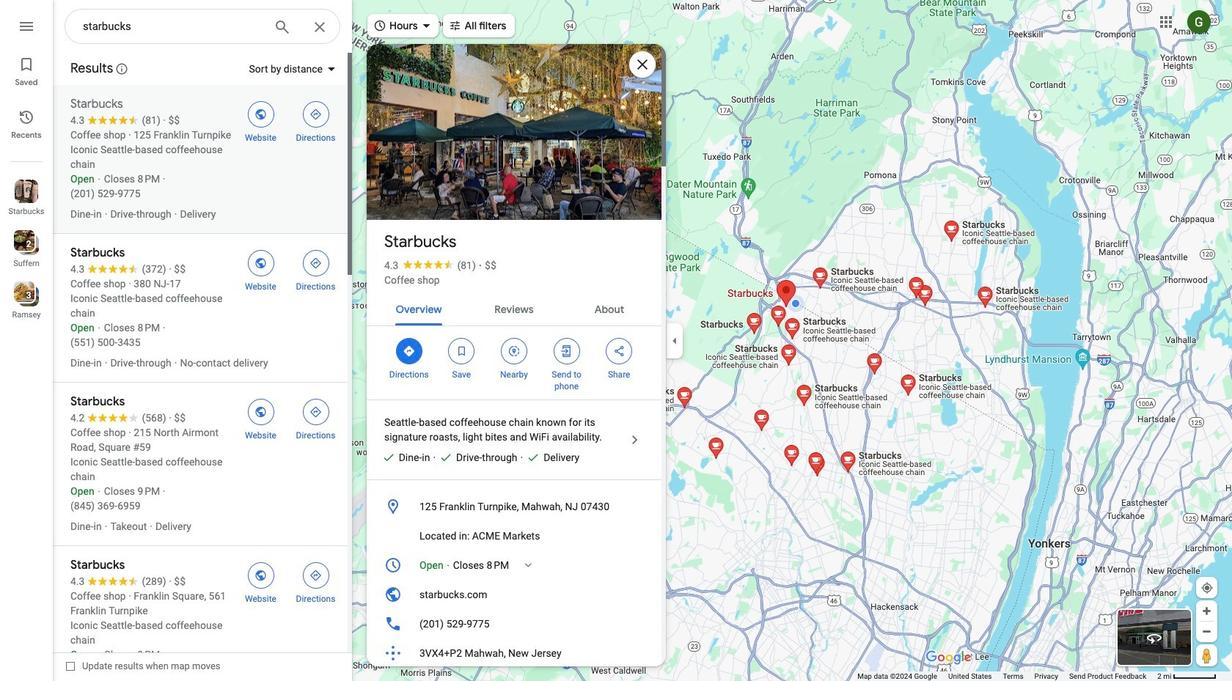 Task type: vqa. For each thing, say whether or not it's contained in the screenshot.
Hours image
yes



Task type: locate. For each thing, give the bounding box(es) containing it.
has drive-through group
[[433, 450, 518, 465]]

list
[[0, 0, 53, 682]]

none checkbox inside google maps element
[[66, 657, 221, 676]]

hours image
[[384, 557, 402, 574]]

actions for starbucks region
[[367, 326, 662, 400]]

street view image
[[1146, 629, 1164, 647]]

google account: gary orlando  
(orlandogary85@gmail.com) image
[[1188, 10, 1211, 33]]

information for starbucks region
[[367, 492, 662, 682]]

tab list inside starbucks main content
[[367, 291, 662, 326]]

learn more about legal disclosure regarding public reviews on google maps image
[[115, 62, 129, 76]]

None search field
[[65, 9, 340, 49]]

none field inside starbucks field
[[83, 18, 262, 35]]

zoom in image
[[1202, 606, 1213, 617]]

photo of starbucks image
[[365, 19, 664, 245]]

None checkbox
[[66, 657, 221, 676]]

tab list
[[367, 291, 662, 326]]

none search field inside google maps element
[[65, 9, 340, 49]]

zoom out image
[[1202, 627, 1213, 638]]

None field
[[83, 18, 262, 35]]

show your location image
[[1201, 582, 1214, 595]]

3 places element
[[16, 289, 31, 302]]

results for starbucks feed
[[53, 51, 352, 682]]

menu image
[[18, 18, 35, 35]]



Task type: describe. For each thing, give the bounding box(es) containing it.
81 reviews element
[[457, 260, 476, 271]]

starbucks field
[[65, 9, 340, 49]]

google maps element
[[0, 0, 1233, 682]]

collapse side panel image
[[667, 333, 683, 349]]

starbucks main content
[[365, 19, 666, 682]]

show street view coverage image
[[1197, 645, 1218, 667]]

serves dine-in group
[[376, 450, 430, 465]]

4.3 stars image
[[399, 260, 457, 269]]

offers delivery group
[[521, 450, 580, 465]]

show open hours for the week image
[[522, 559, 535, 572]]

price: moderate element
[[485, 260, 497, 271]]

2 places element
[[16, 238, 31, 251]]



